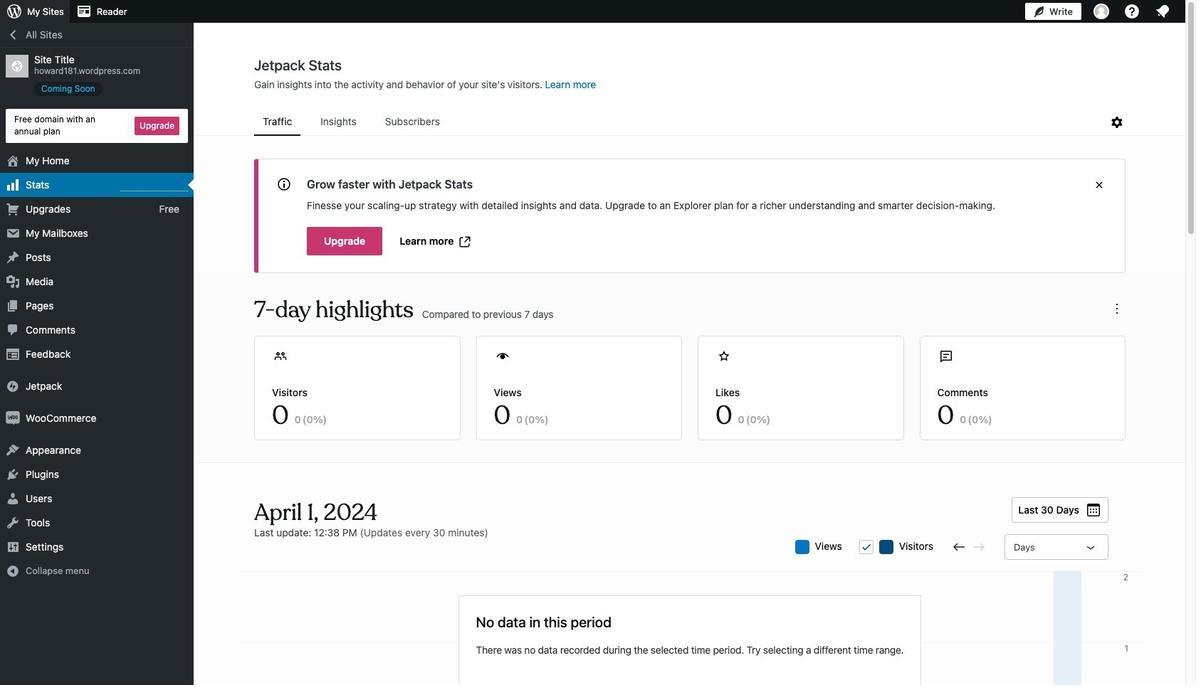 Task type: describe. For each thing, give the bounding box(es) containing it.
menu inside jetpack stats main content
[[254, 109, 1109, 136]]

none checkbox inside jetpack stats main content
[[860, 541, 874, 555]]

2 img image from the top
[[6, 411, 20, 426]]



Task type: locate. For each thing, give the bounding box(es) containing it.
1 img image from the top
[[6, 379, 20, 394]]

manage your notifications image
[[1155, 3, 1172, 20]]

menu
[[254, 109, 1109, 136]]

highest hourly views 0 image
[[120, 182, 188, 191]]

help image
[[1124, 3, 1141, 20]]

None checkbox
[[860, 541, 874, 555]]

close image
[[1091, 177, 1108, 194]]

0 vertical spatial img image
[[6, 379, 20, 394]]

1 vertical spatial img image
[[6, 411, 20, 426]]

jetpack stats main content
[[194, 56, 1186, 686]]

img image
[[6, 379, 20, 394], [6, 411, 20, 426]]

my profile image
[[1094, 4, 1110, 19]]



Task type: vqa. For each thing, say whether or not it's contained in the screenshot.
Jetpack Stats main content
yes



